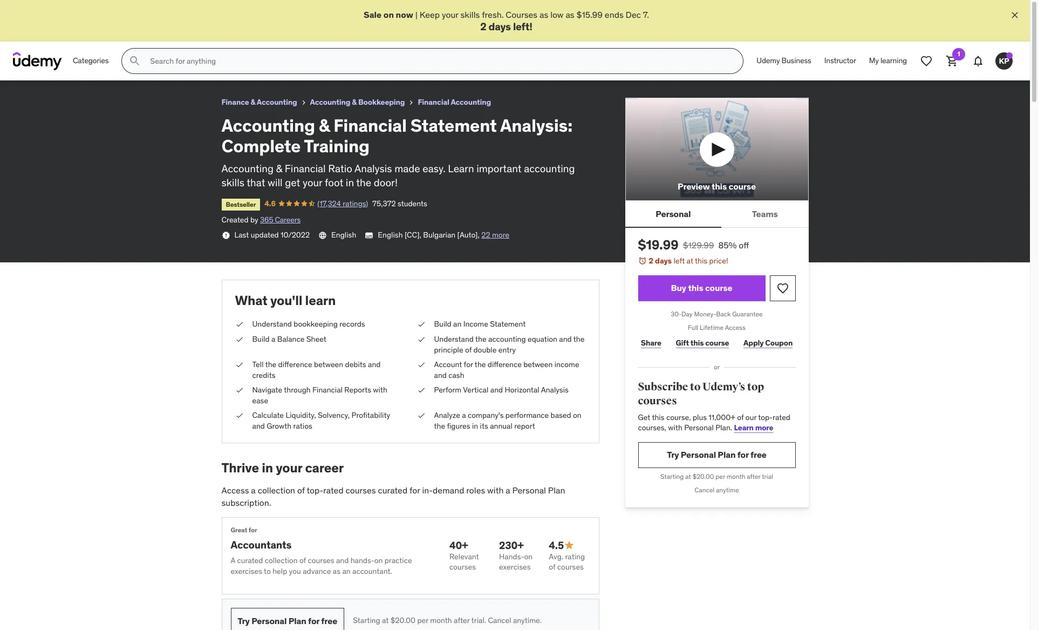 Task type: vqa. For each thing, say whether or not it's contained in the screenshot.
$174.99
no



Task type: describe. For each thing, give the bounding box(es) containing it.
advance
[[303, 566, 331, 576]]

with inside get this course, plus 11,000+ of our top-rated courses, with personal plan.
[[669, 423, 683, 433]]

personal up starting at $20.00 per month after trial cancel anytime
[[681, 449, 717, 460]]

complete for accounting & financial statement analysis: complete training
[[188, 5, 229, 16]]

report
[[515, 421, 536, 431]]

4.6
[[265, 199, 276, 208]]

credits
[[252, 370, 276, 380]]

1 vertical spatial 2
[[649, 256, 654, 266]]

easy.
[[423, 162, 446, 175]]

preview
[[678, 181, 710, 192]]

vertical
[[463, 385, 489, 395]]

exercises inside 230+ hands-on exercises
[[500, 562, 531, 572]]

skills inside accounting & financial statement analysis: complete training accounting & financial ratio analysis made easy. learn important accounting skills that will get your foot in the door!
[[222, 176, 245, 189]]

and inside tell the difference between debits and credits
[[368, 360, 381, 369]]

month for trial
[[727, 472, 746, 481]]

guarantee
[[733, 310, 763, 318]]

buy
[[671, 283, 687, 293]]

you
[[289, 566, 301, 576]]

access a collection of top-rated courses curated for in-demand roles with a personal plan subscription.
[[222, 485, 566, 508]]

try inside the thrive in your career element
[[238, 615, 250, 626]]

fresh.
[[482, 9, 504, 20]]

thrive in your career
[[222, 459, 344, 476]]

keep
[[420, 9, 440, 20]]

important
[[477, 162, 522, 175]]

hands-
[[500, 552, 525, 561]]

great
[[231, 526, 247, 534]]

reports
[[345, 385, 372, 395]]

statement for accounting & financial statement analysis: complete training accounting & financial ratio analysis made easy. learn important accounting skills that will get your foot in the door!
[[411, 114, 497, 137]]

get
[[639, 412, 651, 422]]

rated inside get this course, plus 11,000+ of our top-rated courses, with personal plan.
[[773, 412, 791, 422]]

$15.99
[[577, 9, 603, 20]]

price!
[[710, 256, 729, 266]]

analyze
[[434, 411, 461, 420]]

1 horizontal spatial analysis
[[541, 385, 569, 395]]

a for access
[[251, 485, 256, 496]]

1 horizontal spatial learn
[[735, 423, 754, 433]]

navigate through financial reports with ease
[[252, 385, 388, 405]]

the inside accounting & financial statement analysis: complete training accounting & financial ratio analysis made easy. learn important accounting skills that will get your foot in the door!
[[357, 176, 372, 189]]

30-
[[671, 310, 682, 318]]

full
[[688, 323, 699, 331]]

closed captions image
[[365, 231, 374, 240]]

exercises inside great for accountants a curated collection of courses and hands-on practice exercises to help you advance as an accountant.
[[231, 566, 262, 576]]

instructor
[[825, 56, 857, 66]]

a for analyze
[[462, 411, 466, 420]]

course language image
[[319, 231, 327, 240]]

rated inside access a collection of top-rated courses curated for in-demand roles with a personal plan subscription.
[[323, 485, 344, 496]]

xsmall image for understand bookkeeping records
[[235, 319, 244, 330]]

annual
[[490, 421, 513, 431]]

accounting & bookkeeping link
[[310, 96, 405, 109]]

last
[[235, 230, 249, 240]]

2 days left at this price!
[[649, 256, 729, 266]]

accounting up that
[[222, 162, 274, 175]]

courses inside avg. rating of courses
[[558, 562, 584, 572]]

starting for starting at $20.00 per month after trial. cancel anytime.
[[353, 616, 380, 626]]

will
[[268, 176, 283, 189]]

small image
[[564, 540, 575, 551]]

and inside calculate liquidity, solvency, profitability and growth ratios
[[252, 421, 265, 431]]

based
[[551, 411, 572, 420]]

try personal plan for free link inside the thrive in your career element
[[231, 608, 345, 630]]

this for gift
[[691, 338, 704, 348]]

financial for navigate through financial reports with ease
[[313, 385, 343, 395]]

and inside account for the difference between income and cash
[[434, 370, 447, 380]]

days inside "sale on now | keep your skills fresh. courses as low as $15.99 ends dec 7. 2 days left!"
[[489, 20, 511, 33]]

coupon
[[766, 338, 793, 348]]

curated inside great for accountants a curated collection of courses and hands-on practice exercises to help you advance as an accountant.
[[237, 556, 263, 565]]

0 vertical spatial free
[[751, 449, 767, 460]]

accounting inside understand the accounting equation and the principle of double entry
[[489, 334, 526, 344]]

my learning link
[[863, 48, 914, 74]]

accounting down finance & accounting link
[[222, 114, 315, 137]]

curated inside access a collection of top-rated courses curated for in-demand roles with a personal plan subscription.
[[378, 485, 408, 496]]

analysis inside accounting & financial statement analysis: complete training accounting & financial ratio analysis made easy. learn important accounting skills that will get your foot in the door!
[[355, 162, 392, 175]]

this for buy
[[689, 283, 704, 293]]

money-
[[695, 310, 717, 318]]

starting at $20.00 per month after trial. cancel anytime.
[[353, 616, 542, 626]]

shopping cart with 1 item image
[[947, 55, 960, 68]]

financial accounting
[[418, 97, 491, 107]]

1 vertical spatial more
[[756, 423, 774, 433]]

accounting left the bookkeeping on the top left of the page
[[310, 97, 351, 107]]

categories
[[73, 56, 109, 66]]

updated
[[251, 230, 279, 240]]

analysis: for accounting & financial statement analysis: complete training accounting & financial ratio analysis made easy. learn important accounting skills that will get your foot in the door!
[[501, 114, 573, 137]]

to inside subscribe to udemy's top courses
[[691, 380, 701, 394]]

ends
[[605, 9, 624, 20]]

xsmall image for last updated 10/2022
[[222, 231, 230, 240]]

day
[[682, 310, 693, 318]]

,
[[478, 230, 480, 240]]

& for accounting & financial statement analysis: complete training accounting & financial ratio analysis made easy. learn important accounting skills that will get your foot in the door!
[[319, 114, 330, 137]]

hands-
[[351, 556, 375, 565]]

22
[[482, 230, 491, 240]]

collection inside great for accountants a curated collection of courses and hands-on practice exercises to help you advance as an accountant.
[[265, 556, 298, 565]]

accounting & financial statement analysis: complete training accounting & financial ratio analysis made easy. learn important accounting skills that will get your foot in the door!
[[222, 114, 575, 189]]

the inside analyze a company's performance based on the figures in its annual report
[[434, 421, 446, 431]]

Search for anything text field
[[148, 52, 731, 70]]

build a balance sheet
[[252, 334, 327, 344]]

financial down search for anything 'text field'
[[418, 97, 450, 107]]

for inside great for accountants a curated collection of courses and hands-on practice exercises to help you advance as an accountant.
[[249, 526, 257, 534]]

preview this course
[[678, 181, 756, 192]]

statement for accounting & financial statement analysis: complete training
[[104, 5, 148, 16]]

liquidity,
[[286, 411, 316, 420]]

avg. rating of courses
[[549, 552, 585, 572]]

calculate
[[252, 411, 284, 420]]

finance & accounting link
[[222, 96, 297, 109]]

of inside understand the accounting equation and the principle of double entry
[[465, 345, 472, 354]]

of inside get this course, plus 11,000+ of our top-rated courses, with personal plan.
[[738, 412, 744, 422]]

0 vertical spatial try personal plan for free
[[667, 449, 767, 460]]

in inside accounting & financial statement analysis: complete training accounting & financial ratio analysis made easy. learn important accounting skills that will get your foot in the door!
[[346, 176, 354, 189]]

that
[[247, 176, 265, 189]]

as inside great for accountants a curated collection of courses and hands-on practice exercises to help you advance as an accountant.
[[333, 566, 341, 576]]

access inside 30-day money-back guarantee full lifetime access
[[726, 323, 746, 331]]

equation
[[528, 334, 558, 344]]

on inside "sale on now | keep your skills fresh. courses as low as $15.99 ends dec 7. 2 days left!"
[[384, 9, 394, 20]]

xsmall image for perform vertical and horizontal analysis
[[417, 385, 426, 396]]

financial for accounting & financial statement analysis: complete training accounting & financial ratio analysis made easy. learn important accounting skills that will get your foot in the door!
[[334, 114, 407, 137]]

xsmall image for build a balance sheet
[[235, 334, 244, 345]]

a right roles
[[506, 485, 511, 496]]

subscribe
[[639, 380, 689, 394]]

sheet
[[307, 334, 327, 344]]

accounting & bookkeeping
[[310, 97, 405, 107]]

75,372
[[373, 199, 396, 208]]

and inside understand the accounting equation and the principle of double entry
[[560, 334, 572, 344]]

through
[[284, 385, 311, 395]]

off
[[739, 240, 750, 251]]

subscription.
[[222, 497, 271, 508]]

get
[[285, 176, 300, 189]]

calculate liquidity, solvency, profitability and growth ratios
[[252, 411, 391, 431]]

xsmall image for account for the difference between income and cash
[[417, 360, 426, 370]]

cancel for anytime
[[695, 486, 715, 494]]

build for build a balance sheet
[[252, 334, 270, 344]]

try personal plan for free inside the thrive in your career element
[[238, 615, 338, 626]]

last updated 10/2022
[[235, 230, 310, 240]]

gift this course
[[676, 338, 730, 348]]

1 horizontal spatial try
[[667, 449, 680, 460]]

collection inside access a collection of top-rated courses curated for in-demand roles with a personal plan subscription.
[[258, 485, 295, 496]]

tab list containing personal
[[626, 201, 809, 228]]

training for accounting & financial statement analysis: complete training
[[230, 5, 263, 16]]

xsmall image for understand the accounting equation and the principle of double entry
[[417, 334, 426, 345]]

training for accounting & financial statement analysis: complete training accounting & financial ratio analysis made easy. learn important accounting skills that will get your foot in the door!
[[304, 135, 370, 157]]

courses inside subscribe to udemy's top courses
[[639, 394, 677, 408]]

profitability
[[352, 411, 391, 420]]

alarm image
[[639, 257, 647, 265]]

4.5
[[549, 539, 564, 552]]

ratios
[[294, 421, 313, 431]]

for inside account for the difference between income and cash
[[464, 360, 473, 369]]

this for get
[[653, 412, 665, 422]]

on inside analyze a company's performance based on the figures in its annual report
[[573, 411, 582, 420]]

trial.
[[472, 616, 487, 626]]

for down advance
[[308, 615, 320, 626]]

get this course, plus 11,000+ of our top-rated courses, with personal plan.
[[639, 412, 791, 433]]

2 inside "sale on now | keep your skills fresh. courses as low as $15.99 ends dec 7. 2 days left!"
[[481, 20, 487, 33]]

english for english [cc], bulgarian [auto] , 22 more
[[378, 230, 403, 240]]

balance
[[277, 334, 305, 344]]

personal inside button
[[656, 208, 691, 219]]

1
[[958, 50, 961, 58]]

in inside the thrive in your career element
[[262, 459, 273, 476]]

roles
[[467, 485, 486, 496]]

low
[[551, 9, 564, 20]]

0 horizontal spatial more
[[492, 230, 510, 240]]

after for trial.
[[454, 616, 470, 626]]

by
[[251, 215, 258, 225]]

and right vertical
[[491, 385, 503, 395]]

& for accounting & financial statement analysis: complete training
[[58, 5, 64, 16]]

plan.
[[716, 423, 733, 433]]

1 horizontal spatial as
[[540, 9, 549, 20]]

top- inside get this course, plus 11,000+ of our top-rated courses, with personal plan.
[[759, 412, 773, 422]]

of inside access a collection of top-rated courses curated for in-demand roles with a personal plan subscription.
[[298, 485, 305, 496]]

top- inside access a collection of top-rated courses curated for in-demand roles with a personal plan subscription.
[[307, 485, 323, 496]]

dec
[[626, 9, 641, 20]]

students
[[398, 199, 428, 208]]

statement for build an income statement
[[490, 319, 526, 329]]

back
[[717, 310, 731, 318]]

$20.00 for starting at $20.00 per month after trial. cancel anytime.
[[391, 616, 416, 626]]

udemy's
[[703, 380, 746, 394]]

accounting right finance
[[257, 97, 297, 107]]

your inside "sale on now | keep your skills fresh. courses as low as $15.99 ends dec 7. 2 days left!"
[[442, 9, 459, 20]]

a
[[231, 556, 236, 565]]

230+
[[500, 539, 524, 552]]



Task type: locate. For each thing, give the bounding box(es) containing it.
1 vertical spatial accounting
[[489, 334, 526, 344]]

a up "subscription."
[[251, 485, 256, 496]]

2 right alarm image
[[649, 256, 654, 266]]

for down learn more link
[[738, 449, 749, 460]]

exercises down "hands-"
[[500, 562, 531, 572]]

statement inside accounting & financial statement analysis: complete training accounting & financial ratio analysis made easy. learn important accounting skills that will get your foot in the door!
[[411, 114, 497, 137]]

xsmall image for build an income statement
[[417, 319, 426, 330]]

0 vertical spatial with
[[373, 385, 388, 395]]

sale on now | keep your skills fresh. courses as low as $15.99 ends dec 7. 2 days left!
[[364, 9, 650, 33]]

and down account at the bottom
[[434, 370, 447, 380]]

learn inside accounting & financial statement analysis: complete training accounting & financial ratio analysis made easy. learn important accounting skills that will get your foot in the door!
[[448, 162, 474, 175]]

0 horizontal spatial starting
[[353, 616, 380, 626]]

difference
[[278, 360, 312, 369], [488, 360, 522, 369]]

your right get
[[303, 176, 323, 189]]

accounting inside accounting & financial statement analysis: complete training accounting & financial ratio analysis made easy. learn important accounting skills that will get your foot in the door!
[[524, 162, 575, 175]]

1 vertical spatial cancel
[[488, 616, 512, 626]]

career
[[305, 459, 344, 476]]

1 horizontal spatial in
[[346, 176, 354, 189]]

its
[[480, 421, 489, 431]]

of inside great for accountants a curated collection of courses and hands-on practice exercises to help you advance as an accountant.
[[300, 556, 306, 565]]

analysis: for accounting & financial statement analysis: complete training
[[150, 5, 187, 16]]

complete inside accounting & financial statement analysis: complete training accounting & financial ratio analysis made easy. learn important accounting skills that will get your foot in the door!
[[222, 135, 301, 157]]

1 horizontal spatial curated
[[378, 485, 408, 496]]

(17,324 ratings)
[[318, 199, 368, 208]]

personal down 'help'
[[252, 615, 287, 626]]

course up teams in the right of the page
[[729, 181, 756, 192]]

2 horizontal spatial your
[[442, 9, 459, 20]]

1 horizontal spatial build
[[434, 319, 452, 329]]

and down calculate
[[252, 421, 265, 431]]

per for trial
[[716, 472, 726, 481]]

learn
[[305, 292, 336, 309]]

double
[[474, 345, 497, 354]]

rating
[[566, 552, 585, 561]]

|
[[416, 9, 418, 20]]

difference inside account for the difference between income and cash
[[488, 360, 522, 369]]

0 horizontal spatial as
[[333, 566, 341, 576]]

1 vertical spatial $20.00
[[391, 616, 416, 626]]

1 horizontal spatial rated
[[773, 412, 791, 422]]

0 vertical spatial learn
[[448, 162, 474, 175]]

understand bookkeeping records
[[252, 319, 365, 329]]

learn
[[448, 162, 474, 175], [735, 423, 754, 433]]

preview this course button
[[626, 98, 809, 201]]

0 vertical spatial days
[[489, 20, 511, 33]]

on right based
[[573, 411, 582, 420]]

0 vertical spatial rated
[[773, 412, 791, 422]]

starting down courses,
[[661, 472, 684, 481]]

cancel right trial.
[[488, 616, 512, 626]]

free up trial
[[751, 449, 767, 460]]

of up 'you'
[[300, 556, 306, 565]]

accounting up entry
[[489, 334, 526, 344]]

365
[[260, 215, 273, 225]]

my
[[870, 56, 879, 66]]

a for build
[[272, 334, 276, 344]]

1 horizontal spatial 2
[[649, 256, 654, 266]]

0 horizontal spatial training
[[230, 5, 263, 16]]

accounting right important
[[524, 162, 575, 175]]

plan for right try personal plan for free "link"
[[718, 449, 736, 460]]

this down $129.99 at top
[[696, 256, 708, 266]]

this inside get this course, plus 11,000+ of our top-rated courses, with personal plan.
[[653, 412, 665, 422]]

income
[[555, 360, 580, 369]]

the inside tell the difference between debits and credits
[[265, 360, 277, 369]]

0 horizontal spatial your
[[276, 459, 303, 476]]

1 difference from the left
[[278, 360, 312, 369]]

1 vertical spatial build
[[252, 334, 270, 344]]

you have alerts image
[[1007, 52, 1014, 59]]

starting for starting at $20.00 per month after trial cancel anytime
[[661, 472, 684, 481]]

more
[[492, 230, 510, 240], [756, 423, 774, 433]]

bookkeeping
[[359, 97, 405, 107]]

personal right roles
[[513, 485, 546, 496]]

xsmall image
[[235, 319, 244, 330], [235, 334, 244, 345], [417, 334, 426, 345], [417, 360, 426, 370], [417, 385, 426, 396]]

on up accountant.
[[375, 556, 383, 565]]

financial up get
[[285, 162, 326, 175]]

this right gift
[[691, 338, 704, 348]]

0 horizontal spatial build
[[252, 334, 270, 344]]

practice
[[385, 556, 412, 565]]

1 horizontal spatial understand
[[434, 334, 474, 344]]

2 vertical spatial statement
[[490, 319, 526, 329]]

difference inside tell the difference between debits and credits
[[278, 360, 312, 369]]

cancel inside starting at $20.00 per month after trial cancel anytime
[[695, 486, 715, 494]]

xsmall image for analyze a company's performance based on the figures in its annual report
[[417, 411, 426, 421]]

0 vertical spatial an
[[454, 319, 462, 329]]

$19.99
[[639, 237, 679, 253]]

at for starting at $20.00 per month after trial cancel anytime
[[686, 472, 692, 481]]

starting down accountant.
[[353, 616, 380, 626]]

complete for accounting & financial statement analysis: complete training accounting & financial ratio analysis made easy. learn important accounting skills that will get your foot in the door!
[[222, 135, 301, 157]]

learn more
[[735, 423, 774, 433]]

for inside access a collection of top-rated courses curated for in-demand roles with a personal plan subscription.
[[410, 485, 420, 496]]

per for trial.
[[418, 616, 429, 626]]

2 horizontal spatial with
[[669, 423, 683, 433]]

1 horizontal spatial an
[[454, 319, 462, 329]]

curated left in- on the left
[[378, 485, 408, 496]]

10/2022
[[281, 230, 310, 240]]

collection up 'help'
[[265, 556, 298, 565]]

help
[[273, 566, 287, 576]]

0 vertical spatial try
[[667, 449, 680, 460]]

and inside great for accountants a curated collection of courses and hands-on practice exercises to help you advance as an accountant.
[[336, 556, 349, 565]]

0 vertical spatial try personal plan for free link
[[639, 442, 796, 468]]

learn down our
[[735, 423, 754, 433]]

after inside starting at $20.00 per month after trial cancel anytime
[[748, 472, 761, 481]]

1 horizontal spatial training
[[304, 135, 370, 157]]

0 horizontal spatial try personal plan for free link
[[231, 608, 345, 630]]

0 horizontal spatial try
[[238, 615, 250, 626]]

0 horizontal spatial per
[[418, 616, 429, 626]]

0 vertical spatial to
[[691, 380, 701, 394]]

2 horizontal spatial as
[[566, 9, 575, 20]]

understand
[[252, 319, 292, 329], [434, 334, 474, 344]]

tab list
[[626, 201, 809, 228]]

month inside starting at $20.00 per month after trial cancel anytime
[[727, 472, 746, 481]]

a left balance
[[272, 334, 276, 344]]

starting inside starting at $20.00 per month after trial cancel anytime
[[661, 472, 684, 481]]

understand the accounting equation and the principle of double entry
[[434, 334, 585, 354]]

this for preview
[[712, 181, 727, 192]]

careers
[[275, 215, 301, 225]]

performance
[[506, 411, 549, 420]]

english [cc], bulgarian [auto] , 22 more
[[378, 230, 510, 240]]

month left trial.
[[431, 616, 452, 626]]

1 between from the left
[[314, 360, 344, 369]]

more down our
[[756, 423, 774, 433]]

0 vertical spatial build
[[434, 319, 452, 329]]

courses inside access a collection of top-rated courses curated for in-demand roles with a personal plan subscription.
[[346, 485, 376, 496]]

your inside accounting & financial statement analysis: complete training accounting & financial ratio analysis made easy. learn important accounting skills that will get your foot in the door!
[[303, 176, 323, 189]]

1 vertical spatial per
[[418, 616, 429, 626]]

cash
[[449, 370, 465, 380]]

0 vertical spatial your
[[442, 9, 459, 20]]

personal button
[[626, 201, 722, 227]]

understand for understand the accounting equation and the principle of double entry
[[434, 334, 474, 344]]

statement up understand the accounting equation and the principle of double entry
[[490, 319, 526, 329]]

the up double on the bottom left of the page
[[476, 334, 487, 344]]

$20.00 for starting at $20.00 per month after trial cancel anytime
[[693, 472, 715, 481]]

2 between from the left
[[524, 360, 553, 369]]

0 vertical spatial curated
[[378, 485, 408, 496]]

figures
[[447, 421, 471, 431]]

0 vertical spatial 2
[[481, 20, 487, 33]]

course for gift this course
[[706, 338, 730, 348]]

free down advance
[[321, 615, 338, 626]]

personal down plus
[[685, 423, 714, 433]]

month for trial.
[[431, 616, 452, 626]]

english
[[332, 230, 357, 240], [378, 230, 403, 240]]

in right foot
[[346, 176, 354, 189]]

of left our
[[738, 412, 744, 422]]

the left door!
[[357, 176, 372, 189]]

the up credits
[[265, 360, 277, 369]]

course inside gift this course link
[[706, 338, 730, 348]]

1 vertical spatial analysis
[[541, 385, 569, 395]]

1 horizontal spatial analysis:
[[501, 114, 573, 137]]

financial for accounting & financial statement analysis: complete training
[[65, 5, 103, 16]]

1 vertical spatial try personal plan for free
[[238, 615, 338, 626]]

in right "thrive"
[[262, 459, 273, 476]]

at for starting at $20.00 per month after trial. cancel anytime.
[[382, 616, 389, 626]]

1 horizontal spatial skills
[[461, 9, 480, 20]]

2 english from the left
[[378, 230, 403, 240]]

0 horizontal spatial difference
[[278, 360, 312, 369]]

financial down the bookkeeping on the top left of the page
[[334, 114, 407, 137]]

trial
[[763, 472, 774, 481]]

income
[[464, 319, 489, 329]]

1 vertical spatial complete
[[222, 135, 301, 157]]

& for accounting & bookkeeping
[[352, 97, 357, 107]]

left
[[674, 256, 685, 266]]

on inside great for accountants a curated collection of courses and hands-on practice exercises to help you advance as an accountant.
[[375, 556, 383, 565]]

course for buy this course
[[706, 283, 733, 293]]

of left double on the bottom left of the page
[[465, 345, 472, 354]]

& inside finance & accounting link
[[251, 97, 256, 107]]

udemy business
[[757, 56, 812, 66]]

this up courses,
[[653, 412, 665, 422]]

my learning
[[870, 56, 908, 66]]

0 vertical spatial in
[[346, 176, 354, 189]]

after left trial
[[748, 472, 761, 481]]

in inside analyze a company's performance based on the figures in its annual report
[[472, 421, 479, 431]]

understand inside understand the accounting equation and the principle of double entry
[[434, 334, 474, 344]]

accounting down search for anything 'text field'
[[451, 97, 491, 107]]

course down lifetime
[[706, 338, 730, 348]]

exercises down a
[[231, 566, 262, 576]]

month inside the thrive in your career element
[[431, 616, 452, 626]]

11,000+
[[709, 412, 736, 422]]

this right buy
[[689, 283, 704, 293]]

xsmall image for calculate liquidity, solvency, profitability and growth ratios
[[235, 411, 244, 421]]

2 vertical spatial course
[[706, 338, 730, 348]]

business
[[782, 56, 812, 66]]

analysis up door!
[[355, 162, 392, 175]]

1 vertical spatial course
[[706, 283, 733, 293]]

kp
[[1000, 56, 1010, 66]]

xsmall image for navigate through financial reports with ease
[[235, 385, 244, 396]]

as right advance
[[333, 566, 341, 576]]

this right the preview
[[712, 181, 727, 192]]

an inside great for accountants a curated collection of courses and hands-on practice exercises to help you advance as an accountant.
[[343, 566, 351, 576]]

and left hands-
[[336, 556, 349, 565]]

access up "subscription."
[[222, 485, 249, 496]]

finance
[[222, 97, 249, 107]]

navigate
[[252, 385, 283, 395]]

plan inside access a collection of top-rated courses curated for in-demand roles with a personal plan subscription.
[[548, 485, 566, 496]]

account
[[434, 360, 462, 369]]

the down the 'analyze'
[[434, 421, 446, 431]]

course up the back on the right of the page
[[706, 283, 733, 293]]

1 vertical spatial in
[[472, 421, 479, 431]]

financial
[[65, 5, 103, 16], [418, 97, 450, 107], [334, 114, 407, 137], [285, 162, 326, 175], [313, 385, 343, 395]]

between inside tell the difference between debits and credits
[[314, 360, 344, 369]]

0 vertical spatial top-
[[759, 412, 773, 422]]

$129.99
[[683, 240, 715, 251]]

1 horizontal spatial with
[[488, 485, 504, 496]]

finance & accounting
[[222, 97, 297, 107]]

more right 22
[[492, 230, 510, 240]]

debits
[[345, 360, 366, 369]]

try personal plan for free down 'you'
[[238, 615, 338, 626]]

learn more link
[[735, 423, 774, 433]]

course,
[[667, 412, 691, 422]]

skills left fresh.
[[461, 9, 480, 20]]

notifications image
[[972, 55, 985, 68]]

the up income at the right bottom of page
[[574, 334, 585, 344]]

xsmall image for tell the difference between debits and credits
[[235, 360, 244, 370]]

build for build an income statement
[[434, 319, 452, 329]]

as right low
[[566, 9, 575, 20]]

top- right our
[[759, 412, 773, 422]]

personal down the preview
[[656, 208, 691, 219]]

collection
[[258, 485, 295, 496], [265, 556, 298, 565]]

kp link
[[992, 48, 1018, 74]]

0 vertical spatial at
[[687, 256, 694, 266]]

0 vertical spatial plan
[[718, 449, 736, 460]]

per inside the thrive in your career element
[[418, 616, 429, 626]]

0 horizontal spatial learn
[[448, 162, 474, 175]]

courses inside great for accountants a curated collection of courses and hands-on practice exercises to help you advance as an accountant.
[[308, 556, 335, 565]]

0 horizontal spatial top-
[[307, 485, 323, 496]]

2 difference from the left
[[488, 360, 522, 369]]

the down double on the bottom left of the page
[[475, 360, 486, 369]]

0 horizontal spatial analysis:
[[150, 5, 187, 16]]

after inside the thrive in your career element
[[454, 616, 470, 626]]

days down fresh.
[[489, 20, 511, 33]]

try personal plan for free link down 'you'
[[231, 608, 345, 630]]

with down course, at the bottom
[[669, 423, 683, 433]]

0 horizontal spatial understand
[[252, 319, 292, 329]]

accounting & financial statement analysis: complete training
[[9, 5, 263, 16]]

of down thrive in your career
[[298, 485, 305, 496]]

1 english from the left
[[332, 230, 357, 240]]

created
[[222, 215, 249, 225]]

month up anytime
[[727, 472, 746, 481]]

skills left that
[[222, 176, 245, 189]]

1 vertical spatial an
[[343, 566, 351, 576]]

0 vertical spatial skills
[[461, 9, 480, 20]]

to left udemy's
[[691, 380, 701, 394]]

1 horizontal spatial per
[[716, 472, 726, 481]]

1 vertical spatial month
[[431, 616, 452, 626]]

1 vertical spatial statement
[[411, 114, 497, 137]]

days
[[489, 20, 511, 33], [656, 256, 672, 266]]

2 vertical spatial plan
[[289, 615, 307, 626]]

days left the left
[[656, 256, 672, 266]]

submit search image
[[129, 55, 142, 68]]

1 vertical spatial plan
[[548, 485, 566, 496]]

for left in- on the left
[[410, 485, 420, 496]]

bestseller
[[226, 200, 256, 208]]

1 horizontal spatial free
[[751, 449, 767, 460]]

exercises
[[500, 562, 531, 572], [231, 566, 262, 576]]

0 horizontal spatial cancel
[[488, 616, 512, 626]]

0 horizontal spatial access
[[222, 485, 249, 496]]

course for preview this course
[[729, 181, 756, 192]]

analysis: inside accounting & financial statement analysis: complete training accounting & financial ratio analysis made easy. learn important accounting skills that will get your foot in the door!
[[501, 114, 573, 137]]

in left its in the bottom left of the page
[[472, 421, 479, 431]]

0 vertical spatial $20.00
[[693, 472, 715, 481]]

1 horizontal spatial difference
[[488, 360, 522, 369]]

75,372 students
[[373, 199, 428, 208]]

cancel for anytime.
[[488, 616, 512, 626]]

a up figures
[[462, 411, 466, 420]]

on inside 230+ hands-on exercises
[[525, 552, 533, 561]]

a inside analyze a company's performance based on the figures in its annual report
[[462, 411, 466, 420]]

personal
[[656, 208, 691, 219], [685, 423, 714, 433], [681, 449, 717, 460], [513, 485, 546, 496], [252, 615, 287, 626]]

learn right easy.
[[448, 162, 474, 175]]

1 vertical spatial understand
[[434, 334, 474, 344]]

skills inside "sale on now | keep your skills fresh. courses as low as $15.99 ends dec 7. 2 days left!"
[[461, 9, 480, 20]]

accounting
[[524, 162, 575, 175], [489, 334, 526, 344]]

with inside navigate through financial reports with ease
[[373, 385, 388, 395]]

1 vertical spatial collection
[[265, 556, 298, 565]]

$20.00 inside starting at $20.00 per month after trial cancel anytime
[[693, 472, 715, 481]]

thrive in your career element
[[222, 459, 600, 630]]

[cc], bulgarian
[[405, 230, 456, 240]]

starting inside the thrive in your career element
[[353, 616, 380, 626]]

course inside buy this course button
[[706, 283, 733, 293]]

between down equation
[[524, 360, 553, 369]]

understand up principle at the left bottom
[[434, 334, 474, 344]]

your right keep
[[442, 9, 459, 20]]

0 vertical spatial course
[[729, 181, 756, 192]]

courses
[[506, 9, 538, 20]]

lifetime
[[700, 323, 724, 331]]

financial down tell the difference between debits and credits
[[313, 385, 343, 395]]

1 horizontal spatial top-
[[759, 412, 773, 422]]

try personal plan for free link
[[639, 442, 796, 468], [231, 608, 345, 630]]

0 horizontal spatial try personal plan for free
[[238, 615, 338, 626]]

40+
[[450, 539, 468, 552]]

0 vertical spatial access
[[726, 323, 746, 331]]

1 vertical spatial to
[[264, 566, 271, 576]]

statement up the submit search image
[[104, 5, 148, 16]]

to inside great for accountants a curated collection of courses and hands-on practice exercises to help you advance as an accountant.
[[264, 566, 271, 576]]

1 horizontal spatial starting
[[661, 472, 684, 481]]

collection down thrive in your career
[[258, 485, 295, 496]]

1 vertical spatial access
[[222, 485, 249, 496]]

understand for understand bookkeeping records
[[252, 319, 292, 329]]

1 horizontal spatial between
[[524, 360, 553, 369]]

personal inside get this course, plus 11,000+ of our top-rated courses, with personal plan.
[[685, 423, 714, 433]]

udemy image
[[13, 52, 62, 70]]

for up cash
[[464, 360, 473, 369]]

solvency,
[[318, 411, 350, 420]]

the inside account for the difference between income and cash
[[475, 360, 486, 369]]

0 horizontal spatial after
[[454, 616, 470, 626]]

access inside access a collection of top-rated courses curated for in-demand roles with a personal plan subscription.
[[222, 485, 249, 496]]

0 vertical spatial analysis
[[355, 162, 392, 175]]

as left low
[[540, 9, 549, 20]]

free inside the thrive in your career element
[[321, 615, 338, 626]]

at inside starting at $20.00 per month after trial cancel anytime
[[686, 472, 692, 481]]

financial accounting link
[[418, 96, 491, 109]]

courses
[[639, 394, 677, 408], [346, 485, 376, 496], [308, 556, 335, 565], [450, 562, 476, 572], [558, 562, 584, 572]]

with right roles
[[488, 485, 504, 496]]

buy this course button
[[639, 275, 766, 301]]

1 horizontal spatial plan
[[548, 485, 566, 496]]

ease
[[252, 396, 268, 405]]

1 vertical spatial learn
[[735, 423, 754, 433]]

$20.00 inside the thrive in your career element
[[391, 616, 416, 626]]

per inside starting at $20.00 per month after trial cancel anytime
[[716, 472, 726, 481]]

xsmall image
[[299, 98, 308, 107], [407, 98, 416, 107], [222, 231, 230, 240], [417, 319, 426, 330], [235, 360, 244, 370], [235, 385, 244, 396], [235, 411, 244, 421], [417, 411, 426, 421]]

english right course language image
[[332, 230, 357, 240]]

0 vertical spatial month
[[727, 472, 746, 481]]

between inside account for the difference between income and cash
[[524, 360, 553, 369]]

& for finance & accounting
[[251, 97, 256, 107]]

gift this course link
[[673, 332, 733, 354]]

cancel inside the thrive in your career element
[[488, 616, 512, 626]]

english for english
[[332, 230, 357, 240]]

plan for try personal plan for free "link" within the thrive in your career element
[[289, 615, 307, 626]]

curated
[[378, 485, 408, 496], [237, 556, 263, 565]]

buy this course
[[671, 283, 733, 293]]

wishlist image
[[777, 282, 790, 295]]

courses inside 40+ relevant courses
[[450, 562, 476, 572]]

on right 230+
[[525, 552, 533, 561]]

0 horizontal spatial skills
[[222, 176, 245, 189]]

1 horizontal spatial month
[[727, 472, 746, 481]]

close image
[[1010, 10, 1021, 21]]

cancel left anytime
[[695, 486, 715, 494]]

statement down financial accounting link
[[411, 114, 497, 137]]

complete
[[188, 5, 229, 16], [222, 135, 301, 157]]

growth
[[267, 421, 292, 431]]

personal inside access a collection of top-rated courses curated for in-demand roles with a personal plan subscription.
[[513, 485, 546, 496]]

0 vertical spatial more
[[492, 230, 510, 240]]

wishlist image
[[921, 55, 934, 68]]

analyze a company's performance based on the figures in its annual report
[[434, 411, 582, 431]]

perform
[[434, 385, 462, 395]]

after for trial
[[748, 472, 761, 481]]

1 horizontal spatial days
[[656, 256, 672, 266]]

with right reports
[[373, 385, 388, 395]]

financial inside navigate through financial reports with ease
[[313, 385, 343, 395]]

on left now
[[384, 9, 394, 20]]

0 vertical spatial statement
[[104, 5, 148, 16]]

udemy business link
[[751, 48, 818, 74]]

1 horizontal spatial try personal plan for free link
[[639, 442, 796, 468]]

2 down fresh.
[[481, 20, 487, 33]]

top- down "career"
[[307, 485, 323, 496]]

& inside accounting & bookkeeping link
[[352, 97, 357, 107]]

0 horizontal spatial days
[[489, 20, 511, 33]]

build up principle at the left bottom
[[434, 319, 452, 329]]

for
[[464, 360, 473, 369], [738, 449, 749, 460], [410, 485, 420, 496], [249, 526, 257, 534], [308, 615, 320, 626]]

skills
[[461, 9, 480, 20], [222, 176, 245, 189]]

accountants link
[[231, 538, 292, 551]]

of inside avg. rating of courses
[[549, 562, 556, 572]]

0 horizontal spatial free
[[321, 615, 338, 626]]

30-day money-back guarantee full lifetime access
[[671, 310, 763, 331]]

accounting up udemy image
[[9, 5, 56, 16]]

at inside the thrive in your career element
[[382, 616, 389, 626]]

rated down "career"
[[323, 485, 344, 496]]

rated up learn more link
[[773, 412, 791, 422]]

course inside the preview this course button
[[729, 181, 756, 192]]

understand up build a balance sheet
[[252, 319, 292, 329]]

difference down entry
[[488, 360, 522, 369]]

1 horizontal spatial access
[[726, 323, 746, 331]]

0 vertical spatial complete
[[188, 5, 229, 16]]

with inside access a collection of top-rated courses curated for in-demand roles with a personal plan subscription.
[[488, 485, 504, 496]]

training inside accounting & financial statement analysis: complete training accounting & financial ratio analysis made easy. learn important accounting skills that will get your foot in the door!
[[304, 135, 370, 157]]

1 vertical spatial training
[[304, 135, 370, 157]]

1 vertical spatial try personal plan for free link
[[231, 608, 345, 630]]



